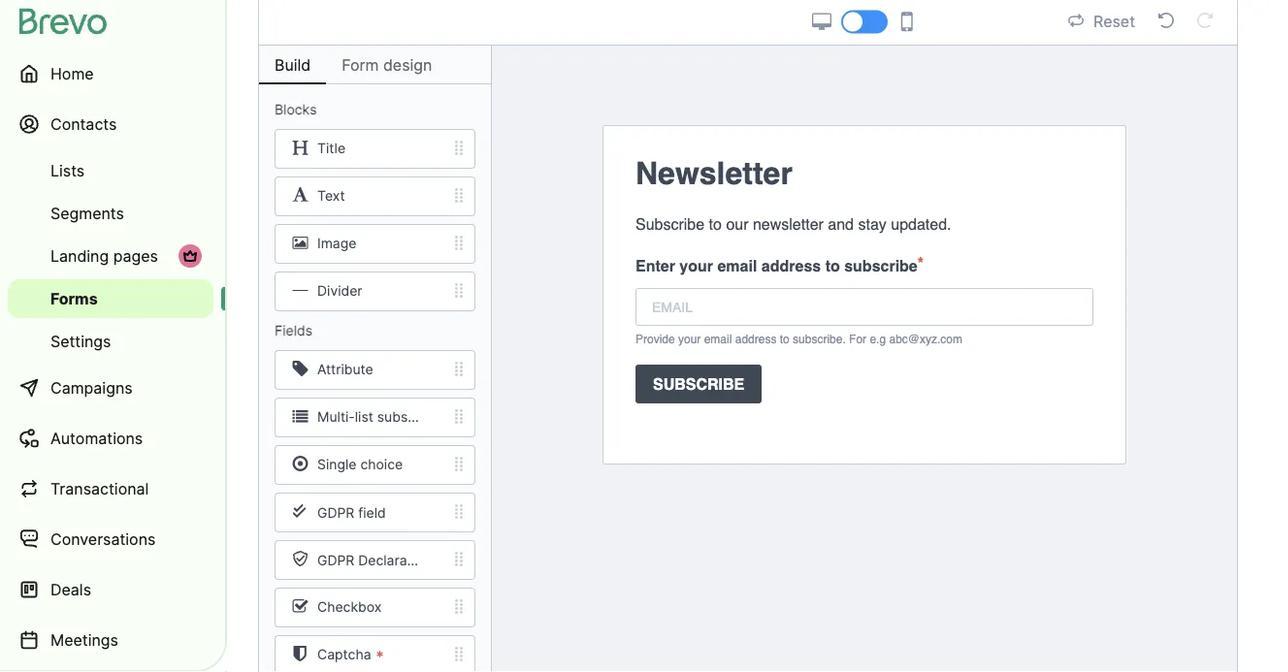 Task type: vqa. For each thing, say whether or not it's contained in the screenshot.
the "Usage"
no



Task type: describe. For each thing, give the bounding box(es) containing it.
for
[[849, 332, 867, 346]]

subscribe
[[653, 375, 744, 393]]

and
[[828, 215, 854, 233]]

pages
[[113, 246, 158, 265]]

lists link
[[8, 151, 213, 190]]

newsletter
[[753, 215, 824, 233]]

your for provide
[[678, 332, 701, 346]]

image
[[317, 236, 357, 252]]

forms link
[[8, 279, 213, 318]]

form design link
[[326, 46, 448, 84]]

attribute
[[317, 362, 373, 378]]

captcha
[[317, 647, 371, 663]]

meetings link
[[8, 617, 213, 664]]

captcha button
[[259, 636, 491, 672]]

settings link
[[8, 322, 213, 361]]

gdpr field
[[317, 505, 386, 521]]

subscribe to our newsletter and stay updated. button
[[620, 205, 1109, 244]]

address for subscribe.
[[735, 332, 777, 346]]

divider
[[317, 283, 362, 300]]

your for enter
[[680, 257, 713, 275]]

image button
[[259, 224, 491, 264]]

e.g
[[870, 332, 886, 346]]

enter
[[636, 257, 675, 275]]

multi-list subscription
[[317, 409, 456, 426]]

gdpr for gdpr declaration
[[317, 552, 354, 569]]

Newsletter text field
[[636, 150, 1094, 197]]

meetings
[[50, 631, 118, 650]]

landing
[[50, 246, 109, 265]]

gdpr field button
[[259, 493, 491, 533]]

checkbox button
[[259, 588, 491, 628]]

segments
[[50, 204, 124, 223]]

campaigns link
[[8, 365, 213, 411]]

subscription
[[377, 409, 456, 426]]

to inside "text field"
[[709, 215, 722, 233]]

subscribe button
[[620, 357, 1109, 411]]

contacts
[[50, 115, 117, 133]]

conversations
[[50, 530, 156, 549]]

text button
[[259, 177, 491, 216]]

segments link
[[8, 194, 213, 233]]

title button
[[259, 129, 491, 169]]

settings
[[50, 332, 111, 351]]

declaration
[[358, 552, 431, 569]]

subscribe
[[844, 257, 918, 275]]

to for subscribe.
[[780, 332, 790, 346]]

Subscribe to our newsletter and stay updated. text field
[[636, 213, 1094, 236]]

multi-
[[317, 409, 355, 426]]

reset
[[1094, 12, 1135, 31]]

provide your email address to subscribe. for e.g abc@xyz.com
[[636, 332, 963, 346]]

transactional
[[50, 479, 149, 498]]

list
[[355, 409, 373, 426]]

form design
[[342, 55, 432, 74]]

checkbox
[[317, 599, 382, 616]]

fields
[[275, 323, 312, 339]]

email for enter
[[718, 257, 757, 275]]

deals
[[50, 580, 91, 599]]



Task type: locate. For each thing, give the bounding box(es) containing it.
lists
[[50, 161, 85, 180]]

2 vertical spatial to
[[780, 332, 790, 346]]

multi-list subscription button
[[259, 398, 491, 438]]

0 vertical spatial email
[[718, 257, 757, 275]]

1 vertical spatial to
[[825, 257, 840, 275]]

form
[[342, 55, 379, 74]]

to left subscribe. in the right of the page
[[780, 332, 790, 346]]

abc@xyz.com
[[889, 332, 963, 346]]

single choice
[[317, 457, 403, 473]]

our
[[726, 215, 749, 233]]

1 vertical spatial email
[[704, 332, 732, 346]]

stay
[[858, 215, 887, 233]]

divider button
[[259, 272, 491, 311]]

single
[[317, 457, 357, 473]]

subscribe.
[[793, 332, 846, 346]]

2 gdpr from the top
[[317, 552, 354, 569]]

blocks
[[275, 101, 317, 118]]

deals link
[[8, 567, 213, 613]]

reset button
[[1063, 9, 1141, 34]]

your right enter
[[680, 257, 713, 275]]

choice
[[360, 457, 403, 473]]

None text field
[[636, 288, 1094, 326]]

subscribe to our newsletter and stay updated.
[[636, 215, 951, 233]]

gdpr inside button
[[317, 505, 354, 521]]

title
[[317, 140, 345, 157]]

conversations link
[[8, 516, 213, 563]]

campaigns
[[50, 378, 133, 397]]

enter your email address to subscribe
[[636, 257, 918, 275]]

single choice button
[[259, 445, 491, 485]]

provide
[[636, 332, 675, 346]]

0 horizontal spatial to
[[709, 215, 722, 233]]

1 horizontal spatial to
[[780, 332, 790, 346]]

design
[[383, 55, 432, 74]]

automations link
[[8, 415, 213, 462]]

transactional link
[[8, 466, 213, 512]]

your right 'provide'
[[678, 332, 701, 346]]

text
[[317, 188, 345, 204]]

your
[[680, 257, 713, 275], [678, 332, 701, 346]]

automations
[[50, 429, 143, 448]]

home link
[[8, 50, 213, 97]]

address left subscribe. in the right of the page
[[735, 332, 777, 346]]

build link
[[259, 46, 326, 84]]

build
[[275, 55, 311, 74]]

to down and
[[825, 257, 840, 275]]

1 vertical spatial your
[[678, 332, 701, 346]]

forms
[[50, 289, 98, 308]]

0 vertical spatial to
[[709, 215, 722, 233]]

gdpr declaration
[[317, 552, 431, 569]]

newsletter
[[636, 156, 793, 192]]

0 vertical spatial your
[[680, 257, 713, 275]]

gdpr left field
[[317, 505, 354, 521]]

subscribe
[[636, 215, 705, 233]]

1 gdpr from the top
[[317, 505, 354, 521]]

email for provide
[[704, 332, 732, 346]]

to for subscribe
[[825, 257, 840, 275]]

field
[[358, 505, 386, 521]]

address
[[762, 257, 821, 275], [735, 332, 777, 346]]

gdpr declaration button
[[259, 540, 491, 580]]

0 vertical spatial gdpr
[[317, 505, 354, 521]]

newsletter button
[[620, 143, 1109, 205]]

2 horizontal spatial to
[[825, 257, 840, 275]]

home
[[50, 64, 94, 83]]

updated.
[[891, 215, 951, 233]]

0 vertical spatial address
[[762, 257, 821, 275]]

contacts link
[[8, 101, 213, 147]]

email down our
[[718, 257, 757, 275]]

left___rvooi image
[[182, 248, 198, 264]]

gdpr up checkbox
[[317, 552, 354, 569]]

email up the 'subscribe'
[[704, 332, 732, 346]]

gdpr for gdpr field
[[317, 505, 354, 521]]

address for subscribe
[[762, 257, 821, 275]]

landing pages
[[50, 246, 158, 265]]

email
[[718, 257, 757, 275], [704, 332, 732, 346]]

gdpr
[[317, 505, 354, 521], [317, 552, 354, 569]]

1 vertical spatial address
[[735, 332, 777, 346]]

gdpr inside 'button'
[[317, 552, 354, 569]]

address down subscribe to our newsletter and stay updated.
[[762, 257, 821, 275]]

attribute button
[[259, 350, 491, 390]]

1 vertical spatial gdpr
[[317, 552, 354, 569]]

landing pages link
[[8, 237, 213, 276]]

to
[[709, 215, 722, 233], [825, 257, 840, 275], [780, 332, 790, 346]]

to left our
[[709, 215, 722, 233]]



